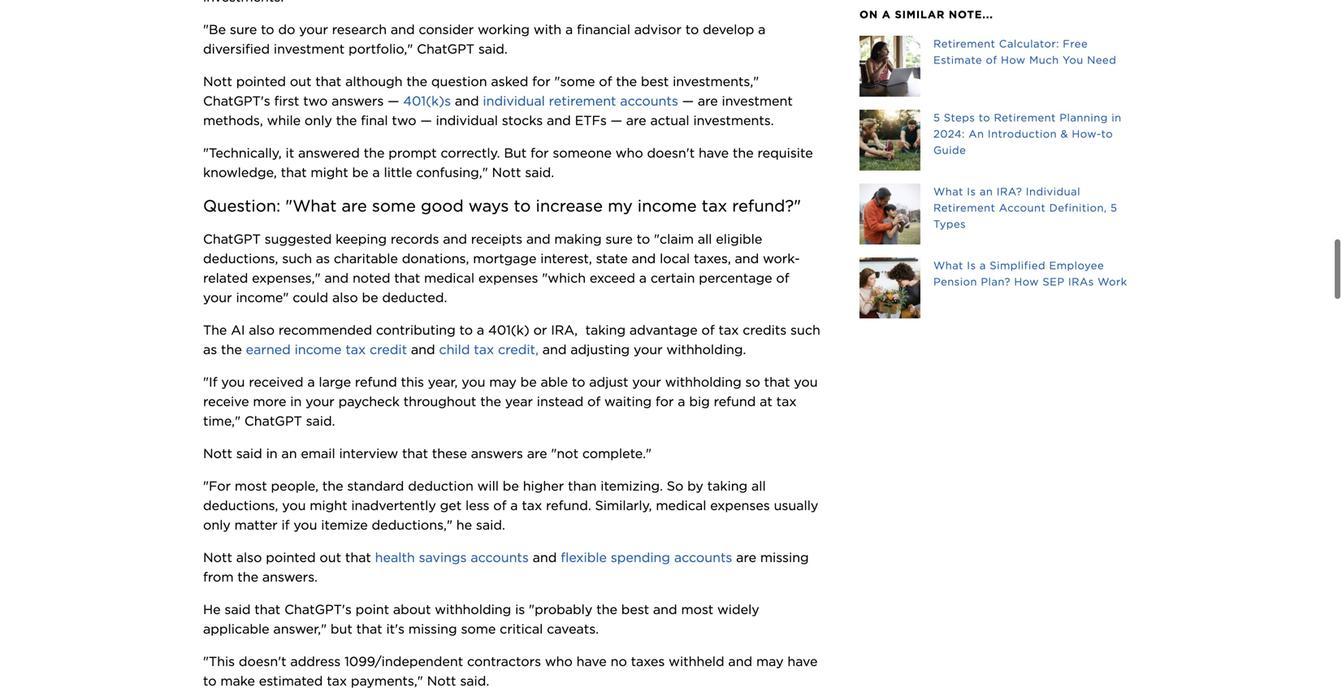 Task type: describe. For each thing, give the bounding box(es) containing it.
is for an
[[967, 185, 977, 198]]

you right so
[[794, 374, 818, 390]]

such for credits
[[791, 322, 821, 338]]

contributing
[[376, 322, 456, 338]]

someone
[[553, 145, 612, 161]]

are inside are missing from the answers.
[[737, 550, 757, 566]]

could
[[293, 290, 328, 306]]

be inside chatgpt suggested keeping records and receipts and making sure to "claim all eligible deductions, such as charitable donations, mortgage interest, state and local taxes, and work- related expenses," and noted that medical expenses "which exceed a certain percentage of your income" could also be deducted.
[[362, 290, 378, 306]]

from
[[203, 569, 234, 585]]

as for charitable
[[316, 251, 330, 267]]

a inside the ai also recommended contributing to a 401(k) or ira,  taking advantage of tax credits such as the
[[477, 322, 485, 338]]

0 vertical spatial some
[[372, 196, 416, 216]]

contractors
[[467, 654, 541, 670]]

mortgage
[[473, 251, 537, 267]]

medical inside chatgpt suggested keeping records and receipts and making sure to "claim all eligible deductions, such as charitable donations, mortgage interest, state and local taxes, and work- related expenses," and noted that medical expenses "which exceed a certain percentage of your income" could also be deducted.
[[424, 270, 475, 286]]

answers.
[[262, 569, 318, 585]]

introduction
[[988, 128, 1058, 140]]

the down investments.
[[733, 145, 754, 161]]

tax up eligible
[[702, 196, 728, 216]]

make
[[221, 673, 255, 688]]

retirement inside what is an ira? individual retirement account definition, 5 types
[[934, 202, 996, 214]]

are down investments,"
[[698, 93, 718, 109]]

might inside "for most people, the standard deduction will be higher than itemizing. so by taking all deductions, you might inadvertently get less of a tax refund. similarly, medical expenses usually only matter if you itemize deductions," he said.
[[310, 498, 348, 514]]

"technically, it answered the prompt correctly. but for someone who doesn't have the requisite knowledge, that might be a little confusing," nott said.
[[203, 145, 817, 180]]

for inside "technically, it answered the prompt correctly. but for someone who doesn't have the requisite knowledge, that might be a little confusing," nott said.
[[531, 145, 549, 161]]

are left "not
[[527, 446, 547, 462]]

portfolio,"
[[349, 41, 413, 57]]

of inside retirement calculator: free estimate of how much you need
[[986, 54, 998, 66]]

will
[[478, 478, 499, 494]]

an inside what is an ira? individual retirement account definition, 5 types
[[980, 185, 994, 198]]

2 vertical spatial also
[[236, 550, 262, 566]]

and inside — are investment methods, while only the final two — individual stocks and etfs — are actual investments.
[[547, 112, 571, 128]]

that inside chatgpt suggested keeping records and receipts and making sure to "claim all eligible deductions, such as charitable donations, mortgage interest, state and local taxes, and work- related expenses," and noted that medical expenses "which exceed a certain percentage of your income" could also be deducted.
[[394, 270, 420, 286]]

chatgpt inside "if you received a large refund this year, you may be able to adjust your withholding so that you receive more in your paycheck throughout the year instead of waiting for a big refund at tax time," chatgpt said.
[[245, 413, 302, 429]]

doesn't inside "technically, it answered the prompt correctly. but for someone who doesn't have the requisite knowledge, that might be a little confusing," nott said.
[[647, 145, 695, 161]]

best inside the nott pointed out that although the question asked for "some of the best investments," chatgpt's first two answers —
[[641, 73, 669, 89]]

said. inside "this doesn't address 1099/independent contractors who have no taxes withheld and may have to make estimated tax payments," nott said.
[[460, 673, 490, 688]]

and left the 'local'
[[632, 251, 656, 267]]

charitable
[[334, 251, 398, 267]]

you right if at the bottom left of page
[[294, 517, 317, 533]]

your down large
[[306, 394, 335, 410]]

said for that
[[225, 602, 251, 618]]

1 vertical spatial refund
[[714, 394, 756, 410]]

actual
[[651, 112, 690, 128]]

out inside the nott pointed out that although the question asked for "some of the best investments," chatgpt's first two answers —
[[290, 73, 312, 89]]

chatgpt's inside he said that chatgpt's point about withholding is "probably the best and most widely applicable answer," but that it's missing some critical caveats.
[[285, 602, 352, 618]]

who inside "technically, it answered the prompt correctly. but for someone who doesn't have the requisite knowledge, that might be a little confusing," nott said.
[[616, 145, 643, 161]]

"for most people, the standard deduction will be higher than itemizing. so by taking all deductions, you might inadvertently get less of a tax refund. similarly, medical expenses usually only matter if you itemize deductions," he said.
[[203, 478, 823, 533]]

suggested
[[265, 231, 332, 247]]

steps
[[944, 111, 976, 124]]

retirement
[[549, 93, 617, 109]]

to inside "this doesn't address 1099/independent contractors who have no taxes withheld and may have to make estimated tax payments," nott said.
[[203, 673, 217, 688]]

more
[[253, 394, 286, 410]]

child
[[439, 342, 470, 358]]

you up the receive
[[221, 374, 245, 390]]

"technically,
[[203, 145, 282, 161]]

that left these
[[402, 446, 428, 462]]

tax right child
[[474, 342, 494, 358]]

and up interest,
[[527, 231, 551, 247]]

waiting
[[605, 394, 652, 410]]

a right on
[[882, 8, 891, 21]]

big
[[689, 394, 710, 410]]

be inside "if you received a large refund this year, you may be able to adjust your withholding so that you receive more in your paycheck throughout the year instead of waiting for a big refund at tax time," chatgpt said.
[[521, 374, 537, 390]]

year
[[505, 394, 533, 410]]

0 vertical spatial individual
[[483, 93, 545, 109]]

that up "applicable"
[[255, 602, 281, 618]]

&
[[1061, 128, 1069, 140]]

of inside "if you received a large refund this year, you may be able to adjust your withholding so that you receive more in your paycheck throughout the year instead of waiting for a big refund at tax time," chatgpt said.
[[588, 394, 601, 410]]

you right the year,
[[462, 374, 486, 390]]

tax inside "for most people, the standard deduction will be higher than itemizing. so by taking all deductions, you might inadvertently get less of a tax refund. similarly, medical expenses usually only matter if you itemize deductions," he said.
[[522, 498, 542, 514]]

matter
[[235, 517, 278, 533]]

and down question
[[455, 93, 479, 109]]

that inside "technically, it answered the prompt correctly. but for someone who doesn't have the requisite knowledge, that might be a little confusing," nott said.
[[281, 165, 307, 180]]

employee
[[1050, 259, 1105, 272]]

retirement inside 5 steps to retirement planning in 2024: an introduction & how-to guide
[[994, 111, 1057, 124]]

deductions,"
[[372, 517, 453, 533]]

requisite
[[758, 145, 813, 161]]

the inside the ai also recommended contributing to a 401(k) or ira,  taking advantage of tax credits such as the
[[221, 342, 242, 358]]

be inside "technically, it answered the prompt correctly. but for someone who doesn't have the requisite knowledge, that might be a little confusing," nott said.
[[352, 165, 369, 180]]

higher
[[523, 478, 564, 494]]

0 horizontal spatial have
[[577, 654, 607, 670]]

credit,
[[498, 342, 539, 358]]

caveats.
[[547, 621, 599, 637]]

the ai also recommended contributing to a 401(k) or ira,  taking advantage of tax credits such as the
[[203, 322, 825, 358]]

— up actual
[[682, 93, 694, 109]]

nott pointed out that although the question asked for "some of the best investments," chatgpt's first two answers —
[[203, 73, 763, 109]]

withholding.
[[667, 342, 746, 358]]

health savings accounts link
[[375, 550, 529, 566]]

a right develop
[[758, 21, 766, 37]]

"which
[[542, 270, 586, 286]]

point
[[356, 602, 389, 618]]

and inside he said that chatgpt's point about withholding is "probably the best and most widely applicable answer," but that it's missing some critical caveats.
[[653, 602, 678, 618]]

— right etfs
[[611, 112, 623, 128]]

receive
[[203, 394, 249, 410]]

of inside the nott pointed out that although the question asked for "some of the best investments," chatgpt's first two answers —
[[599, 73, 612, 89]]

the up retirement
[[616, 73, 637, 89]]

email
[[301, 446, 335, 462]]

and inside "this doesn't address 1099/independent contractors who have no taxes withheld and may have to make estimated tax payments," nott said.
[[729, 654, 753, 670]]

"this doesn't address 1099/independent contractors who have no taxes withheld and may have to make estimated tax payments," nott said.
[[203, 654, 822, 688]]

1 horizontal spatial income
[[638, 196, 697, 216]]

percentage
[[699, 270, 773, 286]]

no
[[611, 654, 627, 670]]

estimate
[[934, 54, 983, 66]]

so
[[667, 478, 684, 494]]

withholding inside "if you received a large refund this year, you may be able to adjust your withholding so that you receive more in your paycheck throughout the year instead of waiting for a big refund at tax time," chatgpt said.
[[665, 374, 742, 390]]

said. inside "technically, it answered the prompt correctly. but for someone who doesn't have the requisite knowledge, that might be a little confusing," nott said.
[[525, 165, 554, 180]]

expenses,"
[[252, 270, 321, 286]]

to right advisor at the top of the page
[[686, 21, 699, 37]]

might inside "technically, it answered the prompt correctly. but for someone who doesn't have the requisite knowledge, that might be a little confusing," nott said.
[[311, 165, 348, 180]]

withholding inside he said that chatgpt's point about withholding is "probably the best and most widely applicable answer," but that it's missing some critical caveats.
[[435, 602, 511, 618]]

good
[[421, 196, 464, 216]]

how inside retirement calculator: free estimate of how much you need
[[1001, 54, 1026, 66]]

also inside the ai also recommended contributing to a 401(k) or ira,  taking advantage of tax credits such as the
[[249, 322, 275, 338]]

accounts down he
[[471, 550, 529, 566]]

the inside — are investment methods, while only the final two — individual stocks and etfs — are actual investments.
[[336, 112, 357, 128]]

are up keeping
[[342, 196, 367, 216]]

and down or
[[543, 342, 567, 358]]

may inside "if you received a large refund this year, you may be able to adjust your withholding so that you receive more in your paycheck throughout the year instead of waiting for a big refund at tax time," chatgpt said.
[[489, 374, 517, 390]]

that down itemize
[[345, 550, 371, 566]]

my
[[608, 196, 633, 216]]

guide
[[934, 144, 967, 156]]

investment inside "be sure to do your research and consider working with a financial advisor to develop a diversified investment portfolio," chatgpt said.
[[274, 41, 345, 57]]

individual inside — are investment methods, while only the final two — individual stocks and etfs — are actual investments.
[[436, 112, 498, 128]]

401(k)s link
[[403, 93, 451, 109]]

all inside "for most people, the standard deduction will be higher than itemizing. so by taking all deductions, you might inadvertently get less of a tax refund. similarly, medical expenses usually only matter if you itemize deductions," he said.
[[752, 478, 766, 494]]

develop
[[703, 21, 755, 37]]

your up waiting
[[633, 374, 662, 390]]

two inside — are investment methods, while only the final two — individual stocks and etfs — are actual investments.
[[392, 112, 417, 128]]

flexible spending accounts link
[[561, 550, 733, 566]]

individual retirement accounts link
[[483, 93, 679, 109]]

do
[[278, 21, 295, 37]]

said. inside "if you received a large refund this year, you may be able to adjust your withholding so that you receive more in your paycheck throughout the year instead of waiting for a big refund at tax time," chatgpt said.
[[306, 413, 335, 429]]

in inside 5 steps to retirement planning in 2024: an introduction & how-to guide
[[1112, 111, 1122, 124]]

and left flexible
[[533, 550, 557, 566]]

donations,
[[402, 251, 469, 267]]

applicable
[[203, 621, 270, 637]]

deducted.
[[382, 290, 447, 306]]

of inside the ai also recommended contributing to a 401(k) or ira,  taking advantage of tax credits such as the
[[702, 322, 715, 338]]

— down 401(k)s link
[[421, 112, 432, 128]]

have inside "technically, it answered the prompt correctly. but for someone who doesn't have the requisite knowledge, that might be a little confusing," nott said.
[[699, 145, 729, 161]]

much
[[1030, 54, 1060, 66]]

your inside "be sure to do your research and consider working with a financial advisor to develop a diversified investment portfolio," chatgpt said.
[[299, 21, 328, 37]]

"what
[[286, 196, 337, 216]]

"be sure to do your research and consider working with a financial advisor to develop a diversified investment portfolio," chatgpt said.
[[203, 21, 770, 57]]

expenses inside chatgpt suggested keeping records and receipts and making sure to "claim all eligible deductions, such as charitable donations, mortgage interest, state and local taxes, and work- related expenses," and noted that medical expenses "which exceed a certain percentage of your income" could also be deducted.
[[479, 270, 538, 286]]

knowledge,
[[203, 165, 277, 180]]

nott inside "this doesn't address 1099/independent contractors who have no taxes withheld and may have to make estimated tax payments," nott said.
[[427, 673, 456, 688]]

these
[[432, 446, 467, 462]]

types
[[934, 218, 967, 230]]

401(k)
[[488, 322, 530, 338]]

2024:
[[934, 128, 965, 140]]

and down contributing
[[411, 342, 435, 358]]

credits
[[743, 322, 787, 338]]

work
[[1098, 276, 1128, 288]]

chatgpt inside chatgpt suggested keeping records and receipts and making sure to "claim all eligible deductions, such as charitable donations, mortgage interest, state and local taxes, and work- related expenses," and noted that medical expenses "which exceed a certain percentage of your income" could also be deducted.
[[203, 231, 261, 247]]

the up little
[[364, 145, 385, 161]]

that inside "if you received a large refund this year, you may be able to adjust your withholding so that you receive more in your paycheck throughout the year instead of waiting for a big refund at tax time," chatgpt said.
[[765, 374, 790, 390]]

taking inside "for most people, the standard deduction will be higher than itemizing. so by taking all deductions, you might inadvertently get less of a tax refund. similarly, medical expenses usually only matter if you itemize deductions," he said.
[[708, 478, 748, 494]]

what is a simplified employee pension plan? how sep iras work
[[934, 259, 1128, 288]]

deductions, inside chatgpt suggested keeping records and receipts and making sure to "claim all eligible deductions, such as charitable donations, mortgage interest, state and local taxes, and work- related expenses," and noted that medical expenses "which exceed a certain percentage of your income" could also be deducted.
[[203, 251, 278, 267]]

nott for nott also pointed out that health savings accounts and flexible spending accounts
[[203, 550, 232, 566]]

with
[[534, 21, 562, 37]]

doesn't inside "this doesn't address 1099/independent contractors who have no taxes withheld and may have to make estimated tax payments," nott said.
[[239, 654, 287, 670]]

itemizing.
[[601, 478, 663, 494]]

paycheck
[[339, 394, 400, 410]]

tax left credit
[[346, 342, 366, 358]]

accounts up actual
[[620, 93, 679, 109]]

people,
[[271, 478, 319, 494]]

taxes,
[[694, 251, 731, 267]]

taxes
[[631, 654, 665, 670]]

question:
[[203, 196, 281, 216]]

accounts right the spending
[[674, 550, 733, 566]]

it's
[[386, 621, 405, 637]]

chatgpt suggested keeping records and receipts and making sure to "claim all eligible deductions, such as charitable donations, mortgage interest, state and local taxes, and work- related expenses," and noted that medical expenses "which exceed a certain percentage of your income" could also be deducted.
[[203, 231, 800, 306]]

1 horizontal spatial out
[[320, 550, 341, 566]]

and up could
[[325, 270, 349, 286]]

an
[[969, 128, 985, 140]]

you
[[1063, 54, 1084, 66]]

while
[[267, 112, 301, 128]]

the inside "if you received a large refund this year, you may be able to adjust your withholding so that you receive more in your paycheck throughout the year instead of waiting for a big refund at tax time," chatgpt said.
[[481, 394, 501, 410]]

nott inside "technically, it answered the prompt correctly. but for someone who doesn't have the requisite knowledge, that might be a little confusing," nott said.
[[492, 165, 521, 180]]

0 horizontal spatial refund
[[355, 374, 397, 390]]

what for what is an ira? individual retirement account definition, 5 types
[[934, 185, 964, 198]]

to up an
[[979, 111, 991, 124]]

your down advantage
[[634, 342, 663, 358]]

are left actual
[[626, 112, 647, 128]]

and down eligible
[[735, 251, 759, 267]]

all inside chatgpt suggested keeping records and receipts and making sure to "claim all eligible deductions, such as charitable donations, mortgage interest, state and local taxes, and work- related expenses," and noted that medical expenses "which exceed a certain percentage of your income" could also be deducted.
[[698, 231, 712, 247]]

to left the do
[[261, 21, 274, 37]]

estimated
[[259, 673, 323, 688]]

but
[[331, 621, 353, 637]]

a left large
[[307, 374, 315, 390]]

a right with
[[566, 21, 573, 37]]

5 inside 5 steps to retirement planning in 2024: an introduction & how-to guide
[[934, 111, 941, 124]]

stocks
[[502, 112, 543, 128]]

it
[[286, 145, 294, 161]]

— inside the nott pointed out that although the question asked for "some of the best investments," chatgpt's first two answers —
[[388, 93, 399, 109]]

such for deductions,
[[282, 251, 312, 267]]

note...
[[949, 8, 994, 21]]

on
[[860, 8, 879, 21]]

that down point
[[357, 621, 383, 637]]

retirement inside retirement calculator: free estimate of how much you need
[[934, 37, 996, 50]]



Task type: vqa. For each thing, say whether or not it's contained in the screenshot.
offerings
no



Task type: locate. For each thing, give the bounding box(es) containing it.
that left 'although'
[[316, 73, 342, 89]]

0 vertical spatial answers
[[332, 93, 384, 109]]

expenses inside "for most people, the standard deduction will be higher than itemizing. so by taking all deductions, you might inadvertently get less of a tax refund. similarly, medical expenses usually only matter if you itemize deductions," he said.
[[711, 498, 770, 514]]

are missing from the answers.
[[203, 550, 813, 585]]

nott down but
[[492, 165, 521, 180]]

two right 'first'
[[303, 93, 328, 109]]

said for in
[[236, 446, 262, 462]]

to inside the ai also recommended contributing to a 401(k) or ira,  taking advantage of tax credits such as the
[[460, 322, 473, 338]]

increase
[[536, 196, 603, 216]]

1 vertical spatial 5
[[1111, 202, 1118, 214]]

sure inside "be sure to do your research and consider working with a financial advisor to develop a diversified investment portfolio," chatgpt said.
[[230, 21, 257, 37]]

income up the "claim
[[638, 196, 697, 216]]

1 horizontal spatial 5
[[1111, 202, 1118, 214]]

need
[[1088, 54, 1117, 66]]

the inside are missing from the answers.
[[238, 569, 259, 585]]

as inside chatgpt suggested keeping records and receipts and making sure to "claim all eligible deductions, such as charitable donations, mortgage interest, state and local taxes, and work- related expenses," and noted that medical expenses "which exceed a certain percentage of your income" could also be deducted.
[[316, 251, 330, 267]]

the
[[203, 322, 227, 338]]

0 horizontal spatial who
[[545, 654, 573, 670]]

only down "for
[[203, 517, 231, 533]]

1 vertical spatial out
[[320, 550, 341, 566]]

similar
[[895, 8, 945, 21]]

payments,"
[[351, 673, 423, 688]]

nott up from
[[203, 550, 232, 566]]

1 horizontal spatial most
[[681, 602, 714, 618]]

may
[[489, 374, 517, 390], [757, 654, 784, 670]]

a inside "for most people, the standard deduction will be higher than itemizing. so by taking all deductions, you might inadvertently get less of a tax refund. similarly, medical expenses usually only matter if you itemize deductions," he said.
[[511, 498, 518, 514]]

be down noted
[[362, 290, 378, 306]]

an left ira?
[[980, 185, 994, 198]]

most inside "for most people, the standard deduction will be higher than itemizing. so by taking all deductions, you might inadvertently get less of a tax refund. similarly, medical expenses usually only matter if you itemize deductions," he said.
[[235, 478, 267, 494]]

missing inside he said that chatgpt's point about withholding is "probably the best and most widely applicable answer," but that it's missing some critical caveats.
[[409, 621, 457, 637]]

1 horizontal spatial taking
[[708, 478, 748, 494]]

might up itemize
[[310, 498, 348, 514]]

1 vertical spatial in
[[290, 394, 302, 410]]

expenses left usually
[[711, 498, 770, 514]]

income down recommended
[[295, 342, 342, 358]]

are up 'widely'
[[737, 550, 757, 566]]

of right the less
[[494, 498, 507, 514]]

— up final at the left of page
[[388, 93, 399, 109]]

a left big
[[678, 394, 686, 410]]

a inside what is a simplified employee pension plan? how sep iras work
[[980, 259, 987, 272]]

that inside the nott pointed out that although the question asked for "some of the best investments," chatgpt's first two answers —
[[316, 73, 342, 89]]

"for
[[203, 478, 231, 494]]

chatgpt down question:
[[203, 231, 261, 247]]

of inside chatgpt suggested keeping records and receipts and making sure to "claim all eligible deductions, such as charitable donations, mortgage interest, state and local taxes, and work- related expenses," and noted that medical expenses "which exceed a certain percentage of your income" could also be deducted.
[[777, 270, 790, 286]]

1 vertical spatial such
[[791, 322, 821, 338]]

as for the
[[203, 342, 217, 358]]

he
[[457, 517, 472, 533]]

is inside what is an ira? individual retirement account definition, 5 types
[[967, 185, 977, 198]]

may inside "this doesn't address 1099/independent contractors who have no taxes withheld and may have to make estimated tax payments," nott said.
[[757, 654, 784, 670]]

said. inside "be sure to do your research and consider working with a financial advisor to develop a diversified investment portfolio," chatgpt said.
[[479, 41, 508, 57]]

0 horizontal spatial two
[[303, 93, 328, 109]]

1 deductions, from the top
[[203, 251, 278, 267]]

chatgpt down consider at left top
[[417, 41, 475, 57]]

1 vertical spatial as
[[203, 342, 217, 358]]

be up the year
[[521, 374, 537, 390]]

0 vertical spatial such
[[282, 251, 312, 267]]

of down adjust
[[588, 394, 601, 410]]

be right will
[[503, 478, 519, 494]]

to left the "claim
[[637, 231, 650, 247]]

so
[[746, 374, 761, 390]]

1 vertical spatial withholding
[[435, 602, 511, 618]]

0 horizontal spatial income
[[295, 342, 342, 358]]

1 horizontal spatial two
[[392, 112, 417, 128]]

by
[[688, 478, 704, 494]]

also down 'matter'
[[236, 550, 262, 566]]

to inside chatgpt suggested keeping records and receipts and making sure to "claim all eligible deductions, such as charitable donations, mortgage interest, state and local taxes, and work- related expenses," and noted that medical expenses "which exceed a certain percentage of your income" could also be deducted.
[[637, 231, 650, 247]]

answers up will
[[471, 446, 523, 462]]

1 vertical spatial best
[[622, 602, 649, 618]]

2 vertical spatial for
[[656, 394, 674, 410]]

the up 401(k)s link
[[407, 73, 428, 89]]

of up retirement
[[599, 73, 612, 89]]

planning
[[1060, 111, 1108, 124]]

all
[[698, 231, 712, 247], [752, 478, 766, 494]]

1 horizontal spatial answers
[[471, 446, 523, 462]]

some inside he said that chatgpt's point about withholding is "probably the best and most widely applicable answer," but that it's missing some critical caveats.
[[461, 621, 496, 637]]

if
[[282, 517, 290, 533]]

expenses
[[479, 270, 538, 286], [711, 498, 770, 514]]

doesn't
[[647, 145, 695, 161], [239, 654, 287, 670]]

to
[[261, 21, 274, 37], [686, 21, 699, 37], [979, 111, 991, 124], [1102, 128, 1114, 140], [514, 196, 531, 216], [637, 231, 650, 247], [460, 322, 473, 338], [572, 374, 586, 390], [203, 673, 217, 688]]

who inside "this doesn't address 1099/independent contractors who have no taxes withheld and may have to make estimated tax payments," nott said.
[[545, 654, 573, 670]]

1 vertical spatial what
[[934, 259, 964, 272]]

a inside "technically, it answered the prompt correctly. but for someone who doesn't have the requisite knowledge, that might be a little confusing," nott said.
[[373, 165, 380, 180]]

on a similar note...
[[860, 8, 994, 21]]

said. down contractors
[[460, 673, 490, 688]]

a up plan? at the top right of the page
[[980, 259, 987, 272]]

tax up withholding.
[[719, 322, 739, 338]]

2 is from the top
[[967, 259, 977, 272]]

said. down but
[[525, 165, 554, 180]]

2 deductions, from the top
[[203, 498, 278, 514]]

nott for nott pointed out that although the question asked for "some of the best investments," chatgpt's first two answers —
[[203, 73, 232, 89]]

some up contractors
[[461, 621, 496, 637]]

have
[[699, 145, 729, 161], [577, 654, 607, 670], [788, 654, 818, 670]]

nott said in an email interview that these answers are "not complete."
[[203, 446, 652, 462]]

ira?
[[997, 185, 1023, 198]]

you
[[221, 374, 245, 390], [462, 374, 486, 390], [794, 374, 818, 390], [282, 498, 306, 514], [294, 517, 317, 533]]

is for a
[[967, 259, 977, 272]]

tax down "higher"
[[522, 498, 542, 514]]

a left little
[[373, 165, 380, 180]]

2 horizontal spatial in
[[1112, 111, 1122, 124]]

missing inside are missing from the answers.
[[761, 550, 809, 566]]

1 vertical spatial deductions,
[[203, 498, 278, 514]]

that up at
[[765, 374, 790, 390]]

taking up adjusting
[[586, 322, 626, 338]]

0 vertical spatial taking
[[586, 322, 626, 338]]

said down the "time,""
[[236, 446, 262, 462]]

0 vertical spatial two
[[303, 93, 328, 109]]

— are investment methods, while only the final two — individual stocks and etfs — are actual investments.
[[203, 93, 797, 128]]

1 vertical spatial all
[[752, 478, 766, 494]]

widely
[[718, 602, 760, 618]]

best down the spending
[[622, 602, 649, 618]]

the down email
[[322, 478, 343, 494]]

0 horizontal spatial sure
[[230, 21, 257, 37]]

of down 'work-'
[[777, 270, 790, 286]]

individual
[[1026, 185, 1081, 198]]

0 horizontal spatial 5
[[934, 111, 941, 124]]

0 vertical spatial an
[[980, 185, 994, 198]]

all right the by
[[752, 478, 766, 494]]

2 vertical spatial chatgpt
[[245, 413, 302, 429]]

1 horizontal spatial medical
[[656, 498, 707, 514]]

of
[[986, 54, 998, 66], [599, 73, 612, 89], [777, 270, 790, 286], [702, 322, 715, 338], [588, 394, 601, 410], [494, 498, 507, 514]]

savings
[[419, 550, 467, 566]]

chatgpt's up answer,"
[[285, 602, 352, 618]]

consider
[[419, 21, 474, 37]]

1 is from the top
[[967, 185, 977, 198]]

0 vertical spatial for
[[533, 73, 551, 89]]

0 vertical spatial expenses
[[479, 270, 538, 286]]

best up actual
[[641, 73, 669, 89]]

2 horizontal spatial have
[[788, 654, 818, 670]]

said inside he said that chatgpt's point about withholding is "probably the best and most widely applicable answer," but that it's missing some critical caveats.
[[225, 602, 251, 618]]

get
[[440, 498, 462, 514]]

"if
[[203, 374, 217, 390]]

what for what is a simplified employee pension plan? how sep iras work
[[934, 259, 964, 272]]

expenses down mortgage in the left of the page
[[479, 270, 538, 286]]

your inside chatgpt suggested keeping records and receipts and making sure to "claim all eligible deductions, such as charitable donations, mortgage interest, state and local taxes, and work- related expenses," and noted that medical expenses "which exceed a certain percentage of your income" could also be deducted.
[[203, 290, 232, 306]]

also inside chatgpt suggested keeping records and receipts and making sure to "claim all eligible deductions, such as charitable donations, mortgage interest, state and local taxes, and work- related expenses," and noted that medical expenses "which exceed a certain percentage of your income" could also be deducted.
[[332, 290, 358, 306]]

for inside "if you received a large refund this year, you may be able to adjust your withholding so that you receive more in your paycheck throughout the year instead of waiting for a big refund at tax time," chatgpt said.
[[656, 394, 674, 410]]

1 horizontal spatial chatgpt's
[[285, 602, 352, 618]]

a inside chatgpt suggested keeping records and receipts and making sure to "claim all eligible deductions, such as charitable donations, mortgage interest, state and local taxes, and work- related expenses," and noted that medical expenses "which exceed a certain percentage of your income" could also be deducted.
[[639, 270, 647, 286]]

1 vertical spatial most
[[681, 602, 714, 618]]

he
[[203, 602, 221, 618]]

exceed
[[590, 270, 636, 286]]

work-
[[763, 251, 800, 267]]

1 vertical spatial might
[[310, 498, 348, 514]]

0 vertical spatial might
[[311, 165, 348, 180]]

what is a simplified employee pension plan? how sep iras work link
[[860, 258, 1140, 319]]

two right final at the left of page
[[392, 112, 417, 128]]

investment inside — are investment methods, while only the final two — individual stocks and etfs — are actual investments.
[[722, 93, 793, 109]]

0 horizontal spatial most
[[235, 478, 267, 494]]

and
[[391, 21, 415, 37], [455, 93, 479, 109], [547, 112, 571, 128], [443, 231, 467, 247], [527, 231, 551, 247], [632, 251, 656, 267], [735, 251, 759, 267], [325, 270, 349, 286], [411, 342, 435, 358], [543, 342, 567, 358], [533, 550, 557, 566], [653, 602, 678, 618], [729, 654, 753, 670]]

0 vertical spatial pointed
[[236, 73, 286, 89]]

inadvertently
[[351, 498, 436, 514]]

1 horizontal spatial in
[[290, 394, 302, 410]]

1 horizontal spatial only
[[305, 112, 332, 128]]

of inside "for most people, the standard deduction will be higher than itemizing. so by taking all deductions, you might inadvertently get less of a tax refund. similarly, medical expenses usually only matter if you itemize deductions," he said.
[[494, 498, 507, 514]]

instead
[[537, 394, 584, 410]]

said
[[236, 446, 262, 462], [225, 602, 251, 618]]

is up pension
[[967, 259, 977, 272]]

for up 401(k)s and individual retirement accounts on the top of the page
[[533, 73, 551, 89]]

the left the year
[[481, 394, 501, 410]]

to inside "if you received a large refund this year, you may be able to adjust your withholding so that you receive more in your paycheck throughout the year instead of waiting for a big refund at tax time," chatgpt said.
[[572, 374, 586, 390]]

some down little
[[372, 196, 416, 216]]

0 vertical spatial is
[[967, 185, 977, 198]]

answered
[[298, 145, 360, 161]]

0 horizontal spatial medical
[[424, 270, 475, 286]]

1 vertical spatial retirement
[[994, 111, 1057, 124]]

pointed inside the nott pointed out that although the question asked for "some of the best investments," chatgpt's first two answers —
[[236, 73, 286, 89]]

1 horizontal spatial expenses
[[711, 498, 770, 514]]

withholding left is
[[435, 602, 511, 618]]

critical
[[500, 621, 543, 637]]

how
[[1001, 54, 1026, 66], [1015, 276, 1040, 288]]

is inside what is a simplified employee pension plan? how sep iras work
[[967, 259, 977, 272]]

to down planning
[[1102, 128, 1114, 140]]

most inside he said that chatgpt's point about withholding is "probably the best and most widely applicable answer," but that it's missing some critical caveats.
[[681, 602, 714, 618]]

1 vertical spatial sure
[[606, 231, 633, 247]]

confusing,"
[[416, 165, 488, 180]]

refund up the paycheck
[[355, 374, 397, 390]]

1 vertical spatial is
[[967, 259, 977, 272]]

1 vertical spatial investment
[[722, 93, 793, 109]]

0 vertical spatial chatgpt's
[[203, 93, 270, 109]]

and right withheld
[[729, 654, 753, 670]]

individual down the asked
[[483, 93, 545, 109]]

0 vertical spatial retirement
[[934, 37, 996, 50]]

of up withholding.
[[702, 322, 715, 338]]

chatgpt inside "be sure to do your research and consider working with a financial advisor to develop a diversified investment portfolio," chatgpt said.
[[417, 41, 475, 57]]

5 steps to retirement planning in 2024: an introduction & how-to guide
[[934, 111, 1122, 156]]

you down people,
[[282, 498, 306, 514]]

answers inside the nott pointed out that although the question asked for "some of the best investments," chatgpt's first two answers —
[[332, 93, 384, 109]]

earned income tax credit link
[[246, 342, 407, 358]]

1 vertical spatial an
[[282, 446, 297, 462]]

1 vertical spatial how
[[1015, 276, 1040, 288]]

0 horizontal spatial in
[[266, 446, 278, 462]]

sure up state
[[606, 231, 633, 247]]

for
[[533, 73, 551, 89], [531, 145, 549, 161], [656, 394, 674, 410]]

your down related
[[203, 290, 232, 306]]

deductions, inside "for most people, the standard deduction will be higher than itemizing. so by taking all deductions, you might inadvertently get less of a tax refund. similarly, medical expenses usually only matter if you itemize deductions," he said.
[[203, 498, 278, 514]]

1099/independent
[[345, 654, 463, 670]]

adjust
[[589, 374, 629, 390]]

1 vertical spatial who
[[545, 654, 573, 670]]

0 horizontal spatial only
[[203, 517, 231, 533]]

0 vertical spatial as
[[316, 251, 330, 267]]

only inside — are investment methods, while only the final two — individual stocks and etfs — are actual investments.
[[305, 112, 332, 128]]

in right planning
[[1112, 111, 1122, 124]]

0 vertical spatial 5
[[934, 111, 941, 124]]

0 horizontal spatial chatgpt's
[[203, 93, 270, 109]]

and up taxes
[[653, 602, 678, 618]]

sure inside chatgpt suggested keeping records and receipts and making sure to "claim all eligible deductions, such as charitable donations, mortgage interest, state and local taxes, and work- related expenses," and noted that medical expenses "which exceed a certain percentage of your income" could also be deducted.
[[606, 231, 633, 247]]

2 what from the top
[[934, 259, 964, 272]]

diversified
[[203, 41, 270, 57]]

how-
[[1072, 128, 1102, 140]]

investment down the do
[[274, 41, 345, 57]]

2 vertical spatial in
[[266, 446, 278, 462]]

that down it
[[281, 165, 307, 180]]

advisor
[[635, 21, 682, 37]]

only up the answered
[[305, 112, 332, 128]]

that
[[316, 73, 342, 89], [281, 165, 307, 180], [394, 270, 420, 286], [765, 374, 790, 390], [402, 446, 428, 462], [345, 550, 371, 566], [255, 602, 281, 618], [357, 621, 383, 637]]

and up the portfolio,"
[[391, 21, 415, 37]]

1 horizontal spatial refund
[[714, 394, 756, 410]]

medical inside "for most people, the standard deduction will be higher than itemizing. so by taking all deductions, you might inadvertently get less of a tax refund. similarly, medical expenses usually only matter if you itemize deductions," he said.
[[656, 498, 707, 514]]

1 vertical spatial answers
[[471, 446, 523, 462]]

5 steps to retirement planning in 2024: an introduction & how-to guide link
[[860, 110, 1140, 171]]

0 vertical spatial income
[[638, 196, 697, 216]]

1 vertical spatial expenses
[[711, 498, 770, 514]]

standard
[[347, 478, 404, 494]]

taking inside the ai also recommended contributing to a 401(k) or ira,  taking advantage of tax credits such as the
[[586, 322, 626, 338]]

tax inside "if you received a large refund this year, you may be able to adjust your withholding so that you receive more in your paycheck throughout the year instead of waiting for a big refund at tax time," chatgpt said.
[[777, 394, 797, 410]]

nott inside the nott pointed out that although the question asked for "some of the best investments," chatgpt's first two answers —
[[203, 73, 232, 89]]

1 horizontal spatial investment
[[722, 93, 793, 109]]

the inside "for most people, the standard deduction will be higher than itemizing. so by taking all deductions, you might inadvertently get less of a tax refund. similarly, medical expenses usually only matter if you itemize deductions," he said.
[[322, 478, 343, 494]]

1 vertical spatial taking
[[708, 478, 748, 494]]

also down noted
[[332, 290, 358, 306]]

tax inside "this doesn't address 1099/independent contractors who have no taxes withheld and may have to make estimated tax payments," nott said.
[[327, 673, 347, 688]]

0 horizontal spatial an
[[282, 446, 297, 462]]

also
[[332, 290, 358, 306], [249, 322, 275, 338], [236, 550, 262, 566]]

what up the types
[[934, 185, 964, 198]]

retirement calculator: free estimate of how much you need link
[[860, 36, 1140, 97]]

and up donations,
[[443, 231, 467, 247]]

retirement up estimate
[[934, 37, 996, 50]]

simplified
[[990, 259, 1046, 272]]

1 what from the top
[[934, 185, 964, 198]]

to right ways
[[514, 196, 531, 216]]

0 vertical spatial out
[[290, 73, 312, 89]]

what inside what is a simplified employee pension plan? how sep iras work
[[934, 259, 964, 272]]

0 horizontal spatial missing
[[409, 621, 457, 637]]

may up the year
[[489, 374, 517, 390]]

1 vertical spatial may
[[757, 654, 784, 670]]

although
[[345, 73, 403, 89]]

best inside he said that chatgpt's point about withholding is "probably the best and most widely applicable answer," but that it's missing some critical caveats.
[[622, 602, 649, 618]]

0 horizontal spatial withholding
[[435, 602, 511, 618]]

what inside what is an ira? individual retirement account definition, 5 types
[[934, 185, 964, 198]]

might down the answered
[[311, 165, 348, 180]]

0 vertical spatial missing
[[761, 550, 809, 566]]

0 horizontal spatial some
[[372, 196, 416, 216]]

said. up email
[[306, 413, 335, 429]]

such down suggested
[[282, 251, 312, 267]]

0 horizontal spatial such
[[282, 251, 312, 267]]

0 vertical spatial doesn't
[[647, 145, 695, 161]]

may down 'widely'
[[757, 654, 784, 670]]

nott for nott said in an email interview that these answers are "not complete."
[[203, 446, 232, 462]]

1 horizontal spatial as
[[316, 251, 330, 267]]

0 horizontal spatial investment
[[274, 41, 345, 57]]

1 horizontal spatial missing
[[761, 550, 809, 566]]

1 vertical spatial missing
[[409, 621, 457, 637]]

1 vertical spatial pointed
[[266, 550, 316, 566]]

accounts
[[620, 93, 679, 109], [471, 550, 529, 566], [674, 550, 733, 566]]

said. down the less
[[476, 517, 505, 533]]

making
[[555, 231, 602, 247]]

in inside "if you received a large refund this year, you may be able to adjust your withholding so that you receive more in your paycheck throughout the year instead of waiting for a big refund at tax time," chatgpt said.
[[290, 394, 302, 410]]

0 vertical spatial withholding
[[665, 374, 742, 390]]

0 horizontal spatial as
[[203, 342, 217, 358]]

how inside what is a simplified employee pension plan? how sep iras work
[[1015, 276, 1040, 288]]

0 vertical spatial in
[[1112, 111, 1122, 124]]

5 inside what is an ira? individual retirement account definition, 5 types
[[1111, 202, 1118, 214]]

0 horizontal spatial out
[[290, 73, 312, 89]]

withheld
[[669, 654, 725, 670]]

state
[[596, 251, 628, 267]]

1 horizontal spatial an
[[980, 185, 994, 198]]

an left email
[[282, 446, 297, 462]]

1 vertical spatial only
[[203, 517, 231, 533]]

such
[[282, 251, 312, 267], [791, 322, 821, 338]]

as down the the at left
[[203, 342, 217, 358]]

two
[[303, 93, 328, 109], [392, 112, 417, 128]]

0 vertical spatial chatgpt
[[417, 41, 475, 57]]

1 horizontal spatial withholding
[[665, 374, 742, 390]]

prompt
[[389, 145, 437, 161]]

a
[[882, 8, 891, 21], [566, 21, 573, 37], [758, 21, 766, 37], [373, 165, 380, 180], [980, 259, 987, 272], [639, 270, 647, 286], [477, 322, 485, 338], [307, 374, 315, 390], [678, 394, 686, 410], [511, 498, 518, 514]]

such inside chatgpt suggested keeping records and receipts and making sure to "claim all eligible deductions, such as charitable donations, mortgage interest, state and local taxes, and work- related expenses," and noted that medical expenses "which exceed a certain percentage of your income" could also be deducted.
[[282, 251, 312, 267]]

a right the less
[[511, 498, 518, 514]]

deductions, up 'matter'
[[203, 498, 278, 514]]

the left final at the left of page
[[336, 112, 357, 128]]

how down simplified
[[1015, 276, 1040, 288]]

medical down donations,
[[424, 270, 475, 286]]

and inside "be sure to do your research and consider working with a financial advisor to develop a diversified investment portfolio," chatgpt said.
[[391, 21, 415, 37]]

1 horizontal spatial all
[[752, 478, 766, 494]]

refund.
[[546, 498, 592, 514]]

such inside the ai also recommended contributing to a 401(k) or ira,  taking advantage of tax credits such as the
[[791, 322, 821, 338]]

most
[[235, 478, 267, 494], [681, 602, 714, 618]]

individual up correctly.
[[436, 112, 498, 128]]

said. inside "for most people, the standard deduction will be higher than itemizing. so by taking all deductions, you might inadvertently get less of a tax refund. similarly, medical expenses usually only matter if you itemize deductions," he said.
[[476, 517, 505, 533]]

that up deducted.
[[394, 270, 420, 286]]

tax inside the ai also recommended contributing to a 401(k) or ira,  taking advantage of tax credits such as the
[[719, 322, 739, 338]]

as inside the ai also recommended contributing to a 401(k) or ira,  taking advantage of tax credits such as the
[[203, 342, 217, 358]]

taking right the by
[[708, 478, 748, 494]]

doesn't down actual
[[647, 145, 695, 161]]

1 vertical spatial income
[[295, 342, 342, 358]]

be inside "for most people, the standard deduction will be higher than itemizing. so by taking all deductions, you might inadvertently get less of a tax refund. similarly, medical expenses usually only matter if you itemize deductions," he said.
[[503, 478, 519, 494]]

for inside the nott pointed out that although the question asked for "some of the best investments," chatgpt's first two answers —
[[533, 73, 551, 89]]

the
[[407, 73, 428, 89], [616, 73, 637, 89], [336, 112, 357, 128], [364, 145, 385, 161], [733, 145, 754, 161], [221, 342, 242, 358], [481, 394, 501, 410], [322, 478, 343, 494], [238, 569, 259, 585], [597, 602, 618, 618]]

0 horizontal spatial expenses
[[479, 270, 538, 286]]

investment up investments.
[[722, 93, 793, 109]]

0 vertical spatial only
[[305, 112, 332, 128]]

1 vertical spatial doesn't
[[239, 654, 287, 670]]

a left certain
[[639, 270, 647, 286]]

0 vertical spatial said
[[236, 446, 262, 462]]

chatgpt's inside the nott pointed out that although the question asked for "some of the best investments," chatgpt's first two answers —
[[203, 93, 270, 109]]

the inside he said that chatgpt's point about withholding is "probably the best and most widely applicable answer," but that it's missing some critical caveats.
[[597, 602, 618, 618]]

financial
[[577, 21, 631, 37]]

0 vertical spatial sure
[[230, 21, 257, 37]]

chatgpt's
[[203, 93, 270, 109], [285, 602, 352, 618]]

two inside the nott pointed out that although the question asked for "some of the best investments," chatgpt's first two answers —
[[303, 93, 328, 109]]

at
[[760, 394, 773, 410]]

0 horizontal spatial all
[[698, 231, 712, 247]]

refund?"
[[732, 196, 802, 216]]

out
[[290, 73, 312, 89], [320, 550, 341, 566]]



